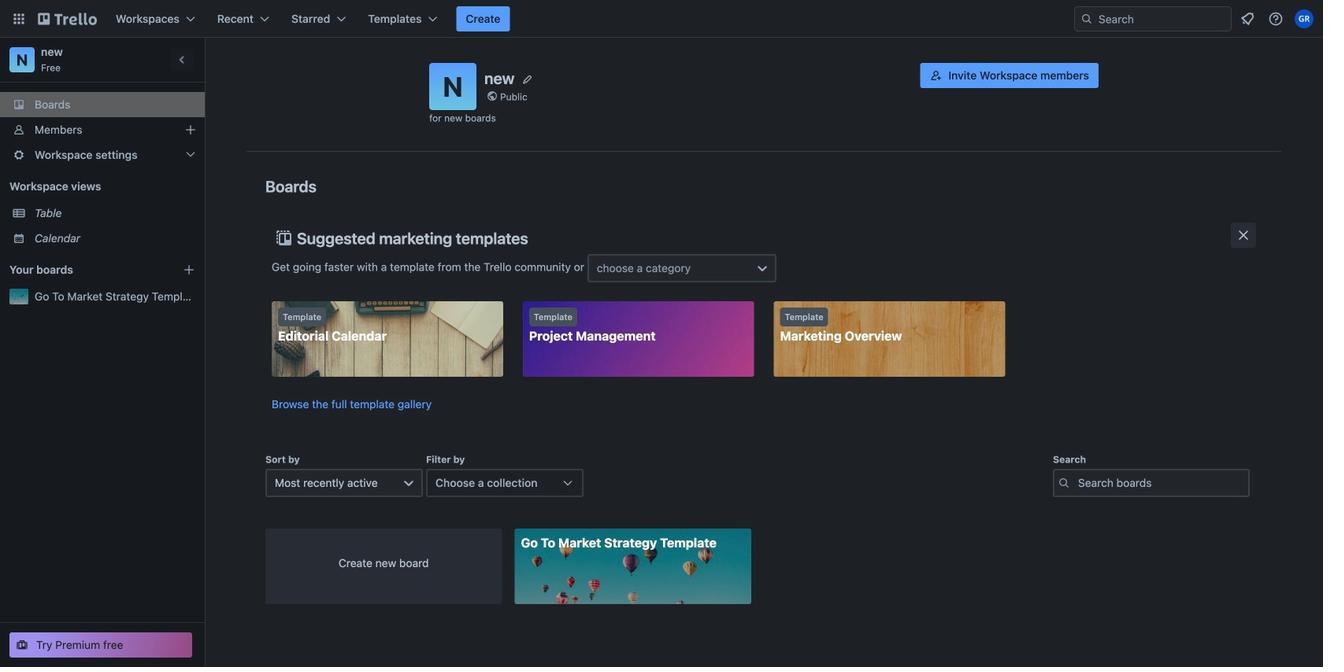Task type: describe. For each thing, give the bounding box(es) containing it.
open information menu image
[[1268, 11, 1284, 27]]

0 notifications image
[[1238, 9, 1257, 28]]

workspace navigation collapse icon image
[[172, 49, 194, 71]]

your boards with 1 items element
[[9, 261, 159, 280]]



Task type: vqa. For each thing, say whether or not it's contained in the screenshot.
BOB BUILDER (BOBBUILDER40) icon
no



Task type: locate. For each thing, give the bounding box(es) containing it.
Search boards text field
[[1053, 469, 1250, 498]]

back to home image
[[38, 6, 97, 32]]

primary element
[[0, 0, 1323, 38]]

add board image
[[183, 264, 195, 276]]

search image
[[1081, 13, 1093, 25]]

greg robinson (gregrobinson96) image
[[1295, 9, 1314, 28]]

Search field
[[1093, 8, 1231, 30]]



